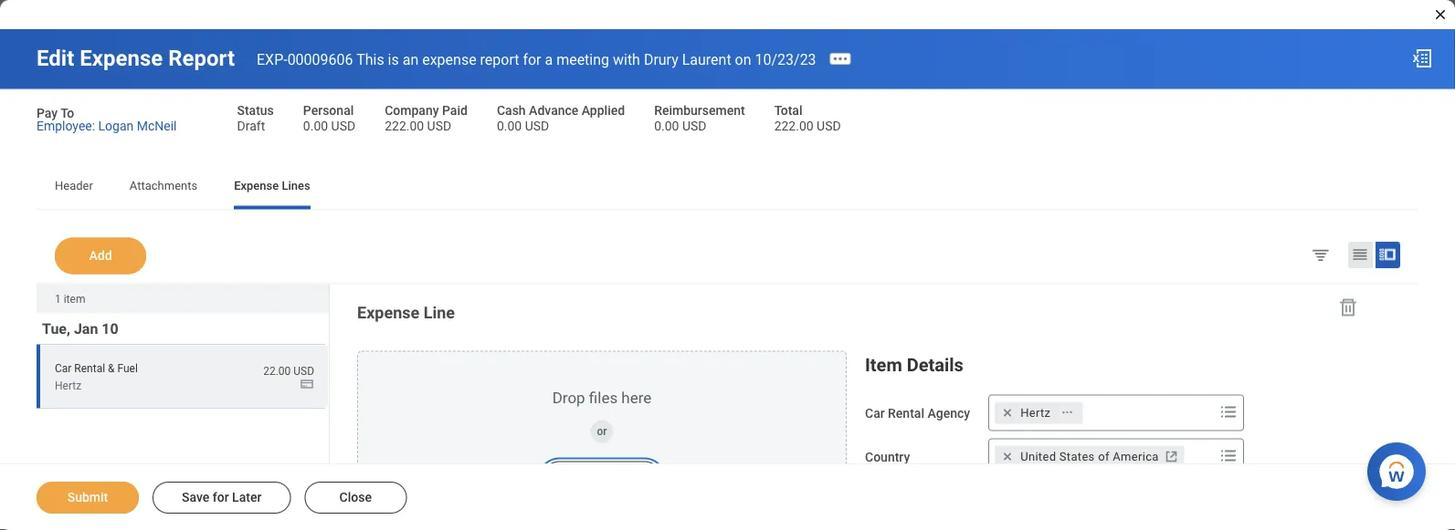 Task type: vqa. For each thing, say whether or not it's contained in the screenshot.


Task type: describe. For each thing, give the bounding box(es) containing it.
delete image
[[1338, 296, 1360, 318]]

item
[[64, 293, 85, 305]]

cash
[[497, 103, 526, 118]]

item details
[[865, 355, 964, 376]]

total 222.00 usd
[[774, 103, 841, 133]]

workday assistant region
[[1368, 436, 1434, 502]]

1 horizontal spatial for
[[523, 50, 541, 68]]

x small image for car rental agency
[[999, 404, 1017, 422]]

line
[[424, 304, 455, 323]]

drury
[[644, 50, 679, 68]]

related actions image
[[1061, 407, 1074, 419]]

item details button
[[865, 355, 964, 376]]

car rental & fuel hertz
[[55, 362, 138, 393]]

paid
[[442, 103, 468, 118]]

details
[[907, 355, 964, 376]]

to
[[61, 106, 74, 121]]

rental for &
[[74, 362, 105, 375]]

jan
[[74, 320, 98, 337]]

222.00 inside total 222.00 usd
[[774, 118, 814, 133]]

on
[[735, 50, 752, 68]]

tue, jan 10
[[42, 320, 119, 337]]

item list list box
[[37, 314, 329, 409]]

expense line
[[357, 304, 455, 323]]

0 vertical spatial expense
[[80, 45, 163, 71]]

header
[[55, 179, 93, 193]]

usd inside cash advance applied 0.00 usd
[[525, 118, 549, 133]]

hertz, press delete to clear value. option
[[995, 402, 1083, 424]]

later
[[232, 491, 262, 506]]

expense for expense line
[[357, 304, 420, 323]]

agency
[[928, 406, 970, 421]]

united states of america, press delete to clear value, ctrl + enter opens in new window. option
[[995, 446, 1185, 468]]

expense
[[422, 50, 477, 68]]

laurent
[[682, 50, 732, 68]]

employee: logan mcneil link
[[37, 115, 177, 133]]

edit expense report
[[37, 45, 235, 71]]

this
[[356, 50, 384, 68]]

status
[[237, 103, 274, 118]]

credit card image
[[300, 377, 314, 392]]

reimbursement
[[654, 103, 745, 118]]

exp-
[[257, 50, 287, 68]]

country
[[865, 450, 910, 465]]

Toggle to List Detail view radio
[[1376, 242, 1401, 268]]

logan
[[98, 118, 134, 133]]

save for later
[[182, 491, 262, 506]]

usd inside reimbursement 0.00 usd
[[682, 118, 707, 133]]

america
[[1113, 450, 1159, 464]]

close
[[340, 491, 372, 506]]

option group inside edit expense report main content
[[1307, 241, 1414, 272]]

action bar region
[[0, 464, 1455, 531]]

22.00
[[263, 365, 291, 378]]

personal
[[303, 103, 354, 118]]

meeting
[[557, 50, 609, 68]]

or
[[597, 426, 607, 438]]

of
[[1098, 450, 1110, 464]]

an
[[403, 50, 419, 68]]

car for car rental & fuel hertz
[[55, 362, 72, 375]]

draft
[[237, 118, 265, 133]]

employee: logan mcneil
[[37, 118, 177, 133]]

cash advance applied 0.00 usd
[[497, 103, 625, 133]]

tue, jan 10 region
[[37, 284, 330, 531]]

employee:
[[37, 118, 95, 133]]

company
[[385, 103, 439, 118]]



Task type: locate. For each thing, give the bounding box(es) containing it.
for left "a"
[[523, 50, 541, 68]]

0 horizontal spatial hertz
[[55, 380, 81, 393]]

ext link image
[[1163, 448, 1181, 466]]

0 horizontal spatial car
[[55, 362, 72, 375]]

expense
[[80, 45, 163, 71], [234, 179, 279, 193], [357, 304, 420, 323]]

status draft
[[237, 103, 274, 133]]

applied
[[582, 103, 625, 118]]

pay
[[37, 106, 58, 121]]

add button
[[55, 238, 146, 274]]

usd left company
[[331, 118, 356, 133]]

1 vertical spatial car
[[865, 406, 885, 421]]

save for later button
[[153, 482, 291, 514]]

x small image left hertz 'element'
[[999, 404, 1017, 422]]

0.00 inside reimbursement 0.00 usd
[[654, 118, 679, 133]]

toggle to grid view image
[[1351, 246, 1370, 264]]

item
[[865, 355, 902, 376]]

222.00 inside company paid 222.00 usd
[[385, 118, 424, 133]]

total
[[774, 103, 803, 118]]

1 vertical spatial prompts image
[[1218, 445, 1240, 467]]

report
[[480, 50, 519, 68]]

usd right 22.00
[[293, 365, 314, 378]]

item details group
[[865, 351, 1355, 475]]

option group
[[1307, 241, 1414, 272]]

usd down exp-00009606 this is an expense report for a meeting with drury laurent on 10/23/23 'link'
[[525, 118, 549, 133]]

expense left line
[[357, 304, 420, 323]]

close button
[[305, 482, 407, 514]]

hertz inside car rental & fuel hertz
[[55, 380, 81, 393]]

united
[[1021, 450, 1056, 464]]

1 x small image from the top
[[999, 404, 1017, 422]]

navigation pane region
[[330, 284, 1382, 531]]

0 vertical spatial rental
[[74, 362, 105, 375]]

rental left agency at the bottom of page
[[888, 406, 925, 421]]

0 horizontal spatial expense
[[80, 45, 163, 71]]

car
[[55, 362, 72, 375], [865, 406, 885, 421]]

car for car rental agency
[[865, 406, 885, 421]]

2 horizontal spatial expense
[[357, 304, 420, 323]]

hertz inside hertz, press delete to clear value. option
[[1021, 406, 1051, 420]]

edit expense report dialog
[[0, 0, 1455, 531]]

select to filter grid data image
[[1311, 245, 1331, 264]]

rental
[[74, 362, 105, 375], [888, 406, 925, 421]]

0 vertical spatial prompts image
[[1218, 401, 1240, 423]]

3 0.00 from the left
[[654, 118, 679, 133]]

company paid 222.00 usd
[[385, 103, 468, 133]]

a
[[545, 50, 553, 68]]

1 vertical spatial expense
[[234, 179, 279, 193]]

prompts image for car rental agency
[[1218, 401, 1240, 423]]

0.00 inside cash advance applied 0.00 usd
[[497, 118, 522, 133]]

1 horizontal spatial hertz
[[1021, 406, 1051, 420]]

0.00 inside the personal 0.00 usd
[[303, 118, 328, 133]]

2 horizontal spatial 0.00
[[654, 118, 679, 133]]

rental for agency
[[888, 406, 925, 421]]

exp-00009606 this is an expense report for a meeting with drury laurent on 10/23/23 link
[[257, 50, 816, 68]]

fuel
[[117, 362, 138, 375]]

close edit expense report image
[[1434, 7, 1448, 22]]

usd inside the personal 0.00 usd
[[331, 118, 356, 133]]

1 vertical spatial rental
[[888, 406, 925, 421]]

expense lines
[[234, 179, 310, 193]]

10
[[102, 320, 119, 337]]

1 0.00 from the left
[[303, 118, 328, 133]]

usd
[[331, 118, 356, 133], [427, 118, 452, 133], [525, 118, 549, 133], [682, 118, 707, 133], [817, 118, 841, 133], [293, 365, 314, 378]]

report
[[168, 45, 235, 71]]

expense inside navigation pane "region"
[[357, 304, 420, 323]]

&
[[108, 362, 115, 375]]

0.00 right status draft
[[303, 118, 328, 133]]

lines
[[282, 179, 310, 193]]

1 horizontal spatial 222.00
[[774, 118, 814, 133]]

10/23/23
[[755, 50, 816, 68]]

hertz element
[[1021, 405, 1051, 421]]

hertz left related actions image
[[1021, 406, 1051, 420]]

1 horizontal spatial car
[[865, 406, 885, 421]]

222.00 left "paid" at left top
[[385, 118, 424, 133]]

states
[[1060, 450, 1095, 464]]

x small image
[[999, 404, 1017, 422], [999, 448, 1017, 466]]

tab list inside edit expense report main content
[[37, 166, 1419, 209]]

with
[[613, 50, 640, 68]]

car inside item details group
[[865, 406, 885, 421]]

united states of america element
[[1021, 449, 1159, 465]]

add
[[89, 248, 112, 263]]

or region
[[357, 351, 847, 531]]

0 horizontal spatial 222.00
[[385, 118, 424, 133]]

tab list containing header
[[37, 166, 1419, 209]]

car inside car rental & fuel hertz
[[55, 362, 72, 375]]

x small image inside hertz, press delete to clear value. option
[[999, 404, 1017, 422]]

expense for expense lines
[[234, 179, 279, 193]]

prompts image
[[1218, 401, 1240, 423], [1218, 445, 1240, 467]]

1 prompts image from the top
[[1218, 401, 1240, 423]]

prompts image for country
[[1218, 445, 1240, 467]]

00009606
[[287, 50, 353, 68]]

2 0.00 from the left
[[497, 118, 522, 133]]

for
[[523, 50, 541, 68], [213, 491, 229, 506]]

2 vertical spatial expense
[[357, 304, 420, 323]]

1 222.00 from the left
[[385, 118, 424, 133]]

tue,
[[42, 320, 70, 337]]

car rental agency
[[865, 406, 970, 421]]

export to excel image
[[1412, 48, 1434, 69]]

exp-00009606 this is an expense report for a meeting with drury laurent on 10/23/23
[[257, 50, 816, 68]]

1 horizontal spatial expense
[[234, 179, 279, 193]]

for inside button
[[213, 491, 229, 506]]

rental left & on the bottom of page
[[74, 362, 105, 375]]

22.00 usd
[[263, 365, 314, 378]]

car down tue,
[[55, 362, 72, 375]]

expense left lines at the left of the page
[[234, 179, 279, 193]]

0 horizontal spatial 0.00
[[303, 118, 328, 133]]

usd inside total 222.00 usd
[[817, 118, 841, 133]]

submit
[[67, 491, 108, 506]]

222.00
[[385, 118, 424, 133], [774, 118, 814, 133]]

222.00 down 10/23/23
[[774, 118, 814, 133]]

1
[[55, 293, 61, 305]]

expense right "edit"
[[80, 45, 163, 71]]

0 vertical spatial x small image
[[999, 404, 1017, 422]]

0.00
[[303, 118, 328, 133], [497, 118, 522, 133], [654, 118, 679, 133]]

submit button
[[37, 482, 139, 514]]

usd inside company paid 222.00 usd
[[427, 118, 452, 133]]

edit expense report main content
[[0, 29, 1455, 531]]

edit
[[37, 45, 74, 71]]

hertz
[[55, 380, 81, 393], [1021, 406, 1051, 420]]

0.00 right applied
[[654, 118, 679, 133]]

Toggle to Grid view radio
[[1349, 242, 1373, 268]]

personal 0.00 usd
[[303, 103, 356, 133]]

x small image inside united states of america, press delete to clear value, ctrl + enter opens in new window. 'option'
[[999, 448, 1017, 466]]

0.00 for reimbursement 0.00 usd
[[654, 118, 679, 133]]

mcneil
[[137, 118, 177, 133]]

0 vertical spatial hertz
[[55, 380, 81, 393]]

for right save
[[213, 491, 229, 506]]

0 horizontal spatial for
[[213, 491, 229, 506]]

1 horizontal spatial 0.00
[[497, 118, 522, 133]]

is
[[388, 50, 399, 68]]

1 vertical spatial hertz
[[1021, 406, 1051, 420]]

pay to
[[37, 106, 74, 121]]

usd inside the item list list box
[[293, 365, 314, 378]]

0 horizontal spatial rental
[[74, 362, 105, 375]]

rental inside car rental & fuel hertz
[[74, 362, 105, 375]]

save
[[182, 491, 209, 506]]

0 vertical spatial for
[[523, 50, 541, 68]]

2 prompts image from the top
[[1218, 445, 1240, 467]]

0.00 for personal 0.00 usd
[[303, 118, 328, 133]]

toggle to list detail view image
[[1379, 246, 1397, 264]]

x small image left united
[[999, 448, 1017, 466]]

1 horizontal spatial rental
[[888, 406, 925, 421]]

0 vertical spatial car
[[55, 362, 72, 375]]

2 222.00 from the left
[[774, 118, 814, 133]]

x small image for country
[[999, 448, 1017, 466]]

tab list
[[37, 166, 1419, 209]]

reimbursement 0.00 usd
[[654, 103, 745, 133]]

usd down expense
[[427, 118, 452, 133]]

advance
[[529, 103, 579, 118]]

car up country
[[865, 406, 885, 421]]

attachments
[[130, 179, 197, 193]]

united states of america
[[1021, 450, 1159, 464]]

1 vertical spatial x small image
[[999, 448, 1017, 466]]

usd down laurent
[[682, 118, 707, 133]]

1 vertical spatial for
[[213, 491, 229, 506]]

1 item
[[55, 293, 85, 305]]

hertz down tue,
[[55, 380, 81, 393]]

usd right total
[[817, 118, 841, 133]]

rental inside item details group
[[888, 406, 925, 421]]

2 x small image from the top
[[999, 448, 1017, 466]]

0.00 left 'advance'
[[497, 118, 522, 133]]



